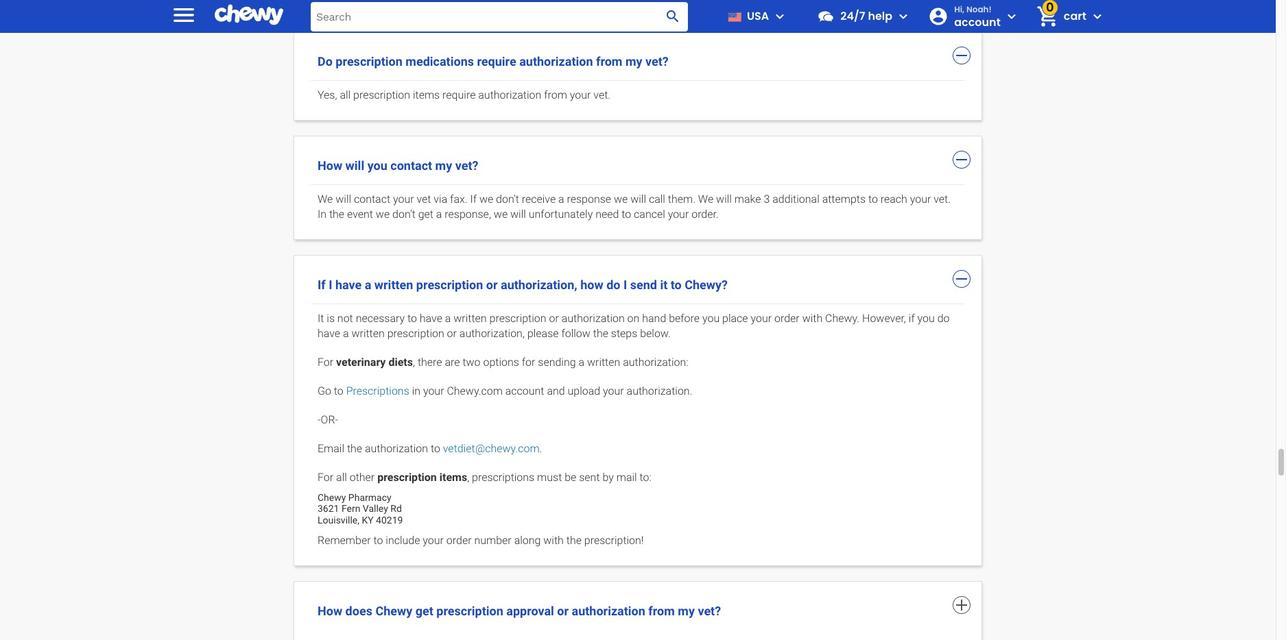 Task type: describe. For each thing, give the bounding box(es) containing it.
0 horizontal spatial require
[[443, 88, 476, 101]]

24/7 help
[[841, 8, 893, 24]]

all for for
[[336, 471, 347, 484]]

go to prescriptions
[[318, 385, 409, 398]]

for for for
[[318, 356, 334, 369]]

email the authorization to
[[318, 442, 440, 455]]

all for yes,
[[340, 88, 351, 101]]

reach
[[881, 193, 908, 206]]

1 horizontal spatial you
[[703, 312, 720, 325]]

cart
[[1064, 8, 1087, 24]]

help menu image
[[896, 8, 912, 25]]

before
[[669, 312, 700, 325]]

get inside 'we will contact your vet via fax. if we don't receive a response we will call them. we will make 3 additional attempts to reach your vet. in the event we don't get a response, we will unfortunately need to cancel your order.'
[[418, 208, 434, 221]]

vetdiet@chewy.com link
[[443, 442, 540, 457]]

authorization:
[[623, 356, 689, 369]]

the inside 'we will contact your vet via fax. if we don't receive a response we will call them. we will make 3 additional attempts to reach your vet. in the event we don't get a response, we will unfortunately need to cancel your order.'
[[329, 208, 345, 221]]

-or-
[[318, 413, 338, 426]]

we up response,
[[480, 193, 494, 206]]

call
[[649, 193, 666, 206]]

there
[[418, 356, 442, 369]]

the right email at the bottom left of page
[[347, 442, 362, 455]]

however,
[[863, 312, 906, 325]]

authorization.
[[627, 385, 693, 398]]

send
[[630, 278, 657, 292]]

approval
[[507, 604, 554, 619]]

a up unfortunately
[[559, 193, 565, 206]]

usa button
[[723, 0, 789, 33]]

noah!
[[967, 3, 992, 15]]

vetdiet@chewy.com
[[443, 442, 540, 455]]

medications
[[406, 54, 474, 68]]

along
[[514, 535, 541, 548]]

louisville,
[[318, 515, 360, 526]]

menu image inside usa popup button
[[772, 8, 789, 25]]

other
[[350, 471, 375, 484]]

not
[[338, 312, 353, 325]]

1 vertical spatial get
[[416, 604, 434, 619]]

to inside it is not necessary to have a written prescription or authorization on hand before you place your order with chewy. however, if you do have a written prescription or authorization, please follow the steps below.
[[408, 312, 417, 325]]

go
[[318, 385, 331, 398]]

0 vertical spatial vet?
[[646, 54, 669, 68]]

Search text field
[[311, 2, 688, 31]]

be
[[565, 471, 577, 484]]

rd
[[391, 504, 402, 515]]

how will you contact my vet?
[[318, 158, 479, 173]]

hi,
[[955, 3, 965, 15]]

1 horizontal spatial chewy
[[376, 604, 413, 619]]

prescription!
[[585, 535, 644, 548]]

2 vertical spatial vet?
[[698, 604, 721, 619]]

submit search image
[[665, 8, 682, 25]]

your inside it is not necessary to have a written prescription or authorization on hand before you place your order with chewy. however, if you do have a written prescription or authorization, please follow the steps below.
[[751, 312, 772, 325]]

sending
[[538, 356, 576, 369]]

mail
[[617, 471, 637, 484]]

receive
[[522, 193, 556, 206]]

number
[[474, 535, 512, 548]]

yes, all prescription items require authorization from your vet.
[[318, 88, 611, 101]]

account menu image
[[1004, 8, 1020, 25]]

0 horizontal spatial menu image
[[170, 1, 198, 28]]

if inside 'we will contact your vet via fax. if we don't receive a response we will call them. we will make 3 additional attempts to reach your vet. in the event we don't get a response, we will unfortunately need to cancel your order.'
[[470, 193, 477, 206]]

cancel
[[634, 208, 665, 221]]

hi, noah! account
[[955, 3, 1001, 30]]

place
[[723, 312, 748, 325]]

for for for all other
[[318, 471, 334, 484]]

in
[[318, 208, 327, 221]]

additional
[[773, 193, 820, 206]]

24/7 help link
[[812, 0, 893, 33]]

written up upload on the bottom
[[587, 356, 621, 369]]

vet
[[417, 193, 431, 206]]

fax.
[[450, 193, 468, 206]]

0 vertical spatial vet.
[[594, 88, 611, 101]]

follow
[[562, 327, 591, 340]]

does
[[346, 604, 373, 619]]

2 we from the left
[[698, 193, 714, 206]]

cart link
[[1031, 0, 1087, 33]]

how for how will you contact my vet?
[[318, 158, 343, 173]]

1 horizontal spatial ,
[[467, 471, 470, 484]]

2 horizontal spatial from
[[649, 604, 675, 619]]

usa
[[747, 8, 769, 24]]

ky
[[362, 515, 374, 526]]

how
[[581, 278, 604, 292]]

authorization, inside it is not necessary to have a written prescription or authorization on hand before you place your order with chewy. however, if you do have a written prescription or authorization, please follow the steps below.
[[460, 327, 525, 340]]

options
[[483, 356, 519, 369]]

if
[[909, 312, 915, 325]]

make
[[735, 193, 761, 206]]

authorization inside it is not necessary to have a written prescription or authorization on hand before you place your order with chewy. however, if you do have a written prescription or authorization, please follow the steps below.
[[562, 312, 625, 325]]

to right go
[[334, 385, 344, 398]]

prescriptions
[[346, 385, 409, 398]]

below.
[[640, 327, 671, 340]]

account inside if i have a written prescription or authorization, how do i send it to chewy? element
[[506, 385, 545, 398]]

if i have a written prescription or authorization, how do i send it to chewy? element
[[311, 304, 966, 556]]

and
[[547, 385, 565, 398]]

3
[[764, 193, 770, 206]]

a right sending
[[579, 356, 585, 369]]

unfortunately
[[529, 208, 593, 221]]

chewy.com
[[447, 385, 503, 398]]

chewy home image
[[215, 0, 283, 30]]

0 horizontal spatial my
[[435, 158, 452, 173]]

2 vertical spatial have
[[318, 327, 340, 340]]

remember to include your order number along with the prescription!
[[318, 535, 644, 548]]

are
[[445, 356, 460, 369]]

valley
[[363, 504, 388, 515]]

if i have a written prescription or authorization, how do i send it to chewy?
[[318, 278, 728, 292]]

0 vertical spatial my
[[626, 54, 643, 68]]

order.
[[692, 208, 719, 221]]

we right response,
[[494, 208, 508, 221]]

remember
[[318, 535, 371, 548]]

do
[[318, 54, 333, 68]]

24/7
[[841, 8, 866, 24]]

include
[[386, 535, 420, 548]]

hand
[[642, 312, 667, 325]]

order inside it is not necessary to have a written prescription or authorization on hand before you place your order with chewy. however, if you do have a written prescription or authorization, please follow the steps below.
[[775, 312, 800, 325]]

2 i from the left
[[624, 278, 627, 292]]

0 vertical spatial contact
[[391, 158, 432, 173]]

1 horizontal spatial account
[[955, 14, 1001, 30]]

pharmacy
[[348, 492, 392, 503]]

or-
[[321, 413, 338, 426]]



Task type: vqa. For each thing, say whether or not it's contained in the screenshot.
the middle ENTER
no



Task type: locate. For each thing, give the bounding box(es) containing it.
in
[[412, 385, 421, 398]]

1 i from the left
[[329, 278, 332, 292]]

get down vet
[[418, 208, 434, 221]]

0 vertical spatial from
[[596, 54, 623, 68]]

authorization, up options
[[460, 327, 525, 340]]

a up necessary
[[365, 278, 371, 292]]

your
[[570, 88, 591, 101], [393, 193, 414, 206], [910, 193, 931, 206], [668, 208, 689, 221], [751, 312, 772, 325], [423, 385, 444, 398], [603, 385, 624, 398], [423, 535, 444, 548]]

,
[[413, 356, 415, 369], [467, 471, 470, 484]]

0 vertical spatial do
[[607, 278, 621, 292]]

1 how from the top
[[318, 158, 343, 173]]

0 horizontal spatial we
[[318, 193, 333, 206]]

do
[[607, 278, 621, 292], [938, 312, 950, 325]]

for up go
[[318, 356, 334, 369]]

items inside if i have a written prescription or authorization, how do i send it to chewy? element
[[440, 471, 467, 484]]

, left there
[[413, 356, 415, 369]]

a up are
[[445, 312, 451, 325]]

1 vertical spatial from
[[544, 88, 567, 101]]

1 horizontal spatial order
[[775, 312, 800, 325]]

account down for
[[506, 385, 545, 398]]

.
[[540, 442, 542, 455]]

vetdiet@chewy.com .
[[443, 442, 542, 455]]

if right fax.
[[470, 193, 477, 206]]

don't
[[496, 193, 519, 206], [393, 208, 416, 221]]

items down medications
[[413, 88, 440, 101]]

1 horizontal spatial don't
[[496, 193, 519, 206]]

need
[[596, 208, 619, 221]]

1 vertical spatial account
[[506, 385, 545, 398]]

0 horizontal spatial vet?
[[455, 158, 479, 173]]

to
[[869, 193, 878, 206], [622, 208, 631, 221], [671, 278, 682, 292], [408, 312, 417, 325], [334, 385, 344, 398], [431, 442, 440, 455], [374, 535, 383, 548]]

authorization, up please
[[501, 278, 578, 292]]

we
[[480, 193, 494, 206], [614, 193, 628, 206], [376, 208, 390, 221], [494, 208, 508, 221]]

must
[[537, 471, 562, 484]]

1 vertical spatial require
[[443, 88, 476, 101]]

0 vertical spatial account
[[955, 14, 1001, 30]]

1 vertical spatial vet?
[[455, 158, 479, 173]]

0 horizontal spatial account
[[506, 385, 545, 398]]

1 horizontal spatial if
[[470, 193, 477, 206]]

0 horizontal spatial i
[[329, 278, 332, 292]]

40219
[[376, 515, 403, 526]]

menu image left chewy home image
[[170, 1, 198, 28]]

if up the it
[[318, 278, 326, 292]]

0 horizontal spatial ,
[[413, 356, 415, 369]]

0 vertical spatial order
[[775, 312, 800, 325]]

1 horizontal spatial from
[[596, 54, 623, 68]]

chewy pharmacy 3621 fern valley rd louisville, ky 40219
[[318, 492, 403, 526]]

1 horizontal spatial with
[[803, 312, 823, 325]]

for veterinary diets , there are two options for sending a written authorization:
[[318, 356, 689, 369]]

account
[[955, 14, 1001, 30], [506, 385, 545, 398]]

items down vetdiet@chewy.com link
[[440, 471, 467, 484]]

veterinary
[[336, 356, 386, 369]]

1 we from the left
[[318, 193, 333, 206]]

you up event
[[368, 158, 388, 173]]

written up necessary
[[375, 278, 413, 292]]

1 horizontal spatial we
[[698, 193, 714, 206]]

we up order.
[[698, 193, 714, 206]]

0 vertical spatial get
[[418, 208, 434, 221]]

don't right event
[[393, 208, 416, 221]]

1 horizontal spatial i
[[624, 278, 627, 292]]

sent
[[579, 471, 600, 484]]

please
[[528, 327, 559, 340]]

menu image right 'usa'
[[772, 8, 789, 25]]

chewy.
[[826, 312, 860, 325]]

it
[[660, 278, 668, 292]]

1 horizontal spatial require
[[477, 54, 517, 68]]

1 vertical spatial authorization,
[[460, 327, 525, 340]]

or
[[486, 278, 498, 292], [549, 312, 559, 325], [447, 327, 457, 340], [557, 604, 569, 619]]

with
[[803, 312, 823, 325], [544, 535, 564, 548]]

my
[[626, 54, 643, 68], [435, 158, 452, 173], [678, 604, 695, 619]]

necessary
[[356, 312, 405, 325]]

yes,
[[318, 88, 337, 101]]

on
[[628, 312, 640, 325]]

2 how from the top
[[318, 604, 343, 619]]

0 horizontal spatial with
[[544, 535, 564, 548]]

the right in
[[329, 208, 345, 221]]

0 horizontal spatial vet.
[[594, 88, 611, 101]]

cart menu image
[[1090, 8, 1106, 25]]

0 vertical spatial don't
[[496, 193, 519, 206]]

get
[[418, 208, 434, 221], [416, 604, 434, 619]]

the left the "steps"
[[593, 327, 609, 340]]

2 vertical spatial my
[[678, 604, 695, 619]]

do inside it is not necessary to have a written prescription or authorization on hand before you place your order with chewy. however, if you do have a written prescription or authorization, please follow the steps below.
[[938, 312, 950, 325]]

0 vertical spatial if
[[470, 193, 477, 206]]

chewy support image
[[818, 8, 835, 25]]

1 for from the top
[[318, 356, 334, 369]]

upload
[[568, 385, 601, 398]]

i left "send" in the top of the page
[[624, 278, 627, 292]]

the inside it is not necessary to have a written prescription or authorization on hand before you place your order with chewy. however, if you do have a written prescription or authorization, please follow the steps below.
[[593, 327, 609, 340]]

attempts
[[823, 193, 866, 206]]

a down via
[[436, 208, 442, 221]]

we up in
[[318, 193, 333, 206]]

1 vertical spatial chewy
[[376, 604, 413, 619]]

account left account menu icon
[[955, 14, 1001, 30]]

0 vertical spatial all
[[340, 88, 351, 101]]

1 horizontal spatial do
[[938, 312, 950, 325]]

you right if
[[918, 312, 935, 325]]

a down not
[[343, 327, 349, 340]]

2 horizontal spatial you
[[918, 312, 935, 325]]

Product search field
[[311, 2, 688, 31]]

1 vertical spatial with
[[544, 535, 564, 548]]

fern
[[342, 504, 361, 515]]

have up there
[[420, 312, 443, 325]]

0 horizontal spatial from
[[544, 88, 567, 101]]

have
[[336, 278, 362, 292], [420, 312, 443, 325], [318, 327, 340, 340]]

email
[[318, 442, 345, 455]]

chewy up the 3621
[[318, 492, 346, 503]]

two
[[463, 356, 481, 369]]

how does chewy get prescription approval or authorization from my vet?
[[318, 604, 721, 619]]

menu image
[[170, 1, 198, 28], [772, 8, 789, 25]]

prescriptions
[[472, 471, 535, 484]]

have up not
[[336, 278, 362, 292]]

don't left receive
[[496, 193, 519, 206]]

the left prescription! on the bottom
[[567, 535, 582, 548]]

to left vetdiet@chewy.com
[[431, 442, 440, 455]]

chewy inside the "chewy pharmacy 3621 fern valley rd louisville, ky 40219"
[[318, 492, 346, 503]]

it is not necessary to have a written prescription or authorization on hand before you place your order with chewy. however, if you do have a written prescription or authorization, please follow the steps below.
[[318, 312, 950, 340]]

contact up event
[[354, 193, 391, 206]]

-
[[318, 413, 321, 426]]

response,
[[445, 208, 491, 221]]

via
[[434, 193, 448, 206]]

do right how
[[607, 278, 621, 292]]

we up need
[[614, 193, 628, 206]]

2 horizontal spatial my
[[678, 604, 695, 619]]

, left prescriptions
[[467, 471, 470, 484]]

with left chewy.
[[803, 312, 823, 325]]

2 horizontal spatial vet?
[[698, 604, 721, 619]]

vet.
[[594, 88, 611, 101], [934, 193, 951, 206]]

0 horizontal spatial if
[[318, 278, 326, 292]]

3621
[[318, 504, 339, 515]]

0 vertical spatial ,
[[413, 356, 415, 369]]

items image
[[1036, 4, 1060, 29]]

2 vertical spatial from
[[649, 604, 675, 619]]

1 vertical spatial do
[[938, 312, 950, 325]]

the
[[329, 208, 345, 221], [593, 327, 609, 340], [347, 442, 362, 455], [567, 535, 582, 548]]

order left number
[[447, 535, 472, 548]]

with right along
[[544, 535, 564, 548]]

0 horizontal spatial chewy
[[318, 492, 346, 503]]

0 vertical spatial for
[[318, 356, 334, 369]]

how left "does"
[[318, 604, 343, 619]]

1 horizontal spatial vet?
[[646, 54, 669, 68]]

0 vertical spatial how
[[318, 158, 343, 173]]

we will contact your vet via fax. if we don't receive a response we will call them. we will make 3 additional attempts to reach your vet. in the event we don't get a response, we will unfortunately need to cancel your order.
[[318, 193, 951, 221]]

to right necessary
[[408, 312, 417, 325]]

is
[[327, 312, 335, 325]]

them.
[[668, 193, 696, 206]]

it
[[318, 312, 324, 325]]

by
[[603, 471, 614, 484]]

steps
[[611, 327, 638, 340]]

1 horizontal spatial my
[[626, 54, 643, 68]]

written up two
[[454, 312, 487, 325]]

i
[[329, 278, 332, 292], [624, 278, 627, 292]]

1 vertical spatial all
[[336, 471, 347, 484]]

have down is
[[318, 327, 340, 340]]

contact
[[391, 158, 432, 173], [354, 193, 391, 206]]

2 for from the top
[[318, 471, 334, 484]]

do right if
[[938, 312, 950, 325]]

1 vertical spatial my
[[435, 158, 452, 173]]

0 horizontal spatial do
[[607, 278, 621, 292]]

1 vertical spatial vet.
[[934, 193, 951, 206]]

all right yes,
[[340, 88, 351, 101]]

to right need
[[622, 208, 631, 221]]

0 vertical spatial have
[[336, 278, 362, 292]]

1 vertical spatial items
[[440, 471, 467, 484]]

written down necessary
[[352, 327, 385, 340]]

1 vertical spatial contact
[[354, 193, 391, 206]]

to down ky
[[374, 535, 383, 548]]

require down the search text box
[[477, 54, 517, 68]]

for all other prescription items , prescriptions must be sent by mail to:
[[318, 471, 652, 484]]

all
[[340, 88, 351, 101], [336, 471, 347, 484]]

we right event
[[376, 208, 390, 221]]

0 vertical spatial items
[[413, 88, 440, 101]]

0 vertical spatial with
[[803, 312, 823, 325]]

get right "does"
[[416, 604, 434, 619]]

help
[[868, 8, 893, 24]]

require
[[477, 54, 517, 68], [443, 88, 476, 101]]

1 vertical spatial for
[[318, 471, 334, 484]]

1 vertical spatial ,
[[467, 471, 470, 484]]

order
[[775, 312, 800, 325], [447, 535, 472, 548]]

0 vertical spatial authorization,
[[501, 278, 578, 292]]

1 vertical spatial order
[[447, 535, 472, 548]]

for down email at the bottom left of page
[[318, 471, 334, 484]]

for
[[522, 356, 536, 369]]

for
[[318, 356, 334, 369], [318, 471, 334, 484]]

to left reach on the top right of page
[[869, 193, 878, 206]]

how up in
[[318, 158, 343, 173]]

in your chewy.com account and upload your authorization.
[[412, 385, 693, 398]]

chewy right "does"
[[376, 604, 413, 619]]

to right "it" on the right top of page
[[671, 278, 682, 292]]

contact up vet
[[391, 158, 432, 173]]

0 horizontal spatial you
[[368, 158, 388, 173]]

0 vertical spatial require
[[477, 54, 517, 68]]

vet?
[[646, 54, 669, 68], [455, 158, 479, 173], [698, 604, 721, 619]]

how for how does chewy get prescription approval or authorization from my vet?
[[318, 604, 343, 619]]

event
[[347, 208, 373, 221]]

do prescription medications require authorization from my vet?
[[318, 54, 669, 68]]

1 horizontal spatial vet.
[[934, 193, 951, 206]]

0 vertical spatial chewy
[[318, 492, 346, 503]]

all left other
[[336, 471, 347, 484]]

vet. inside 'we will contact your vet via fax. if we don't receive a response we will call them. we will make 3 additional attempts to reach your vet. in the event we don't get a response, we will unfortunately need to cancel your order.'
[[934, 193, 951, 206]]

1 vertical spatial how
[[318, 604, 343, 619]]

i up is
[[329, 278, 332, 292]]

you left place
[[703, 312, 720, 325]]

0 horizontal spatial order
[[447, 535, 472, 548]]

0 horizontal spatial don't
[[393, 208, 416, 221]]

1 horizontal spatial menu image
[[772, 8, 789, 25]]

chewy
[[318, 492, 346, 503], [376, 604, 413, 619]]

contact inside 'we will contact your vet via fax. if we don't receive a response we will call them. we will make 3 additional attempts to reach your vet. in the event we don't get a response, we will unfortunately need to cancel your order.'
[[354, 193, 391, 206]]

chewy?
[[685, 278, 728, 292]]

require down medications
[[443, 88, 476, 101]]

1 vertical spatial don't
[[393, 208, 416, 221]]

response
[[567, 193, 611, 206]]

order right place
[[775, 312, 800, 325]]

with inside it is not necessary to have a written prescription or authorization on hand before you place your order with chewy. however, if you do have a written prescription or authorization, please follow the steps below.
[[803, 312, 823, 325]]

all inside if i have a written prescription or authorization, how do i send it to chewy? element
[[336, 471, 347, 484]]

1 vertical spatial if
[[318, 278, 326, 292]]

1 vertical spatial have
[[420, 312, 443, 325]]

items
[[413, 88, 440, 101], [440, 471, 467, 484]]



